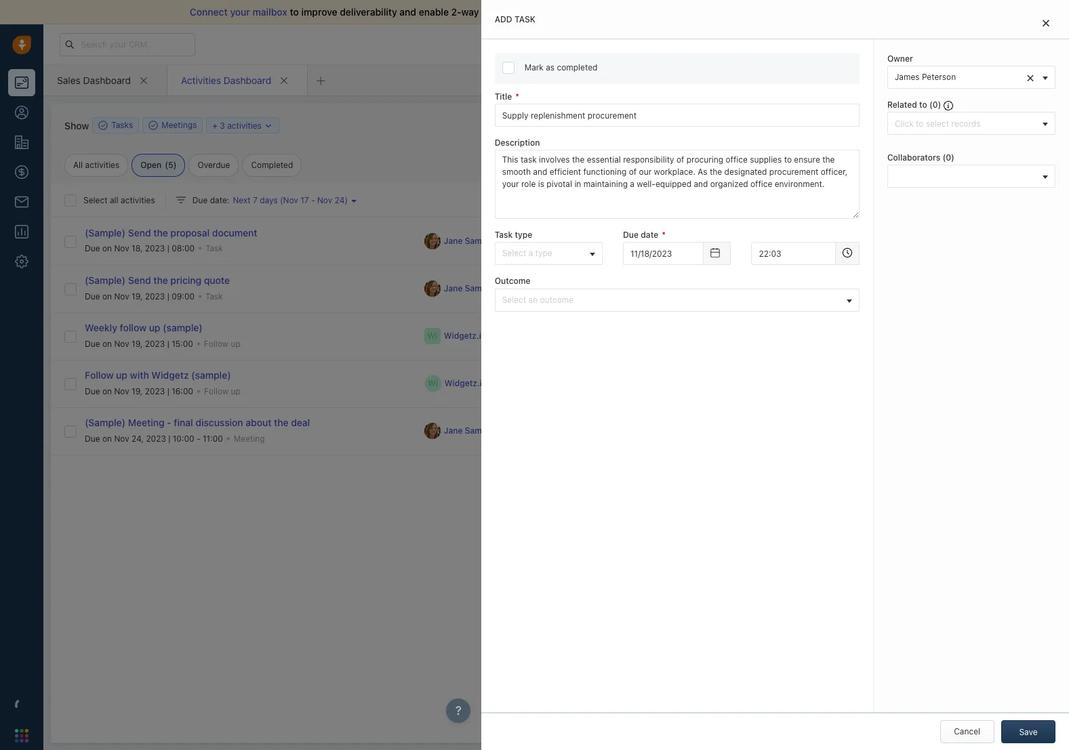 Task type: vqa. For each thing, say whether or not it's contained in the screenshot.
"activities" inside the + 3 activities link
no



Task type: describe. For each thing, give the bounding box(es) containing it.
an
[[529, 295, 538, 305]]

way
[[461, 6, 479, 18]]

quote
[[204, 275, 230, 286]]

( right open
[[165, 160, 168, 170]]

configure widgets button
[[858, 103, 956, 119]]

mark for document
[[648, 236, 667, 246]]

due date:
[[192, 195, 229, 205]]

on for (sample) send the pricing quote
[[102, 291, 112, 301]]

any
[[919, 602, 932, 612]]

widgetz.io (sample) link for follow up with widgetz (sample)
[[445, 378, 524, 390]]

task inside button
[[557, 120, 573, 130]]

2 vertical spatial the
[[274, 417, 289, 429]]

james peterson
[[895, 72, 956, 82]]

due for follow up with widgetz (sample)
[[85, 386, 100, 396]]

explore
[[813, 39, 843, 49]]

0 right cancel button
[[1018, 727, 1025, 740]]

on for follow up with widgetz (sample)
[[102, 386, 112, 396]]

2 0 link from the left
[[1018, 727, 1025, 740]]

all
[[110, 195, 118, 205]]

have
[[898, 602, 916, 612]]

task for document
[[206, 244, 223, 254]]

mailbox
[[253, 6, 287, 18]]

add inside "×" tab panel
[[495, 14, 512, 24]]

video
[[804, 172, 826, 182]]

as
[[546, 62, 555, 73]]

configure
[[878, 106, 916, 116]]

15:00
[[172, 339, 193, 349]]

(sample) send the proposal document link
[[85, 227, 257, 239]]

-- text field
[[623, 242, 704, 265]]

with
[[130, 370, 149, 381]]

your
[[230, 6, 250, 18]]

( right 7
[[280, 195, 283, 205]]

+ inside button
[[212, 120, 218, 131]]

Click to select records search field
[[892, 117, 1038, 131]]

office
[[789, 215, 813, 225]]

mark complete for quote
[[648, 283, 705, 294]]

task inside "×" tab panel
[[495, 230, 513, 240]]

cancel button
[[940, 721, 994, 744]]

0 vertical spatial days
[[771, 39, 787, 48]]

activities for all
[[121, 195, 155, 205]]

trial
[[717, 39, 731, 48]]

configure widgets
[[878, 106, 948, 116]]

24,
[[132, 434, 144, 444]]

follow
[[120, 322, 146, 334]]

add task button
[[515, 114, 579, 137]]

2023 for pricing
[[145, 291, 165, 301]]

complete for (sample) send the pricing quote
[[670, 283, 705, 294]]

jane sampleton (sample) link for (sample) send the proposal document
[[444, 235, 545, 247]]

final
[[174, 417, 193, 429]]

goals
[[722, 164, 743, 174]]

task type
[[495, 230, 532, 240]]

completed
[[251, 160, 293, 170]]

2023 for final
[[146, 434, 166, 444]]

365
[[815, 215, 830, 225]]

add task inside "×" tab panel
[[495, 14, 536, 24]]

sampleton for (sample) send the proposal document
[[465, 236, 507, 246]]

follow up for weekly follow up (sample)
[[204, 339, 241, 349]]

add task inside button
[[539, 120, 573, 130]]

weekly follow up (sample)
[[85, 322, 203, 334]]

(sample) send the pricing quote link
[[85, 275, 230, 286]]

down image
[[264, 121, 273, 131]]

date
[[641, 230, 658, 240]]

(sample) for (sample) meeting - final discussion about the deal
[[85, 417, 126, 429]]

type inside button
[[535, 248, 552, 259]]

0 left save at the right bottom of page
[[962, 727, 969, 740]]

document
[[212, 227, 257, 239]]

open
[[141, 160, 162, 170]]

task inside "×" tab panel
[[515, 14, 536, 24]]

select for select an outcome
[[502, 295, 526, 305]]

dashboard for sales dashboard
[[83, 74, 131, 86]]

all activities
[[73, 160, 120, 170]]

you don't have any links.
[[860, 602, 954, 612]]

select for select all activities
[[83, 195, 108, 205]]

24
[[335, 195, 345, 205]]

follow up with widgetz (sample)
[[85, 370, 231, 381]]

mark complete button for (sample) send the proposal document
[[628, 230, 712, 253]]

(sample) for (sample) send the pricing quote
[[85, 275, 126, 286]]

outcome
[[495, 276, 531, 286]]

pricing
[[170, 275, 201, 286]]

( down james peterson
[[930, 100, 933, 110]]

sync
[[482, 6, 503, 18]]

10:00
[[173, 434, 194, 444]]

| for (sample)
[[167, 339, 169, 349]]

Search your CRM... text field
[[60, 33, 195, 56]]

due for (sample) send the proposal document
[[85, 244, 100, 254]]

21
[[761, 39, 769, 48]]

view
[[670, 164, 689, 174]]

mark inside "×" tab panel
[[525, 62, 544, 73]]

dashboard for activities dashboard
[[224, 74, 271, 86]]

mark as completed
[[525, 62, 598, 73]]

james
[[895, 72, 920, 82]]

sales dashboard
[[57, 74, 131, 86]]

due date
[[623, 230, 658, 240]]

close image
[[1043, 19, 1050, 27]]

explore plans
[[813, 39, 866, 49]]

× tab panel
[[481, 0, 1069, 751]]

+1 for quote
[[555, 283, 564, 294]]

explore plans link
[[806, 36, 873, 52]]

(sample) send the proposal document
[[85, 227, 257, 239]]

0 horizontal spatial to
[[290, 6, 299, 18]]

improve
[[301, 6, 337, 18]]

3
[[220, 120, 225, 131]]

| for proposal
[[167, 244, 169, 254]]

+1 for document
[[555, 236, 564, 246]]

19, for send
[[132, 291, 143, 301]]

activity
[[691, 164, 720, 174]]

follow up with widgetz (sample) link
[[85, 370, 231, 381]]

0 right collaborators
[[946, 153, 951, 163]]

due for weekly follow up (sample)
[[85, 339, 100, 349]]

and
[[400, 6, 416, 18]]

× dialog
[[481, 0, 1069, 751]]

(sample) for (sample) send the proposal document
[[85, 227, 126, 239]]

your
[[698, 39, 715, 48]]

connect for connect video conferencing + calendar
[[769, 172, 802, 182]]

weekly
[[85, 322, 117, 334]]

3 jane from the top
[[444, 426, 463, 436]]

due on nov 19, 2023 | 09:00
[[85, 291, 195, 301]]

due on nov 19, 2023 | 16:00
[[85, 386, 193, 396]]

up up discussion
[[231, 386, 241, 396]]

jane sampleton (sample) for (sample) send the pricing quote
[[444, 284, 544, 294]]

0 vertical spatial -
[[311, 195, 315, 205]]

nov left 24
[[317, 195, 332, 205]]

add meeting button
[[606, 114, 686, 137]]

08:00
[[172, 244, 195, 254]]

| for pricing
[[167, 291, 169, 301]]

0 horizontal spatial -
[[167, 417, 171, 429]]

deal
[[291, 417, 310, 429]]

mark complete button for (sample) send the pricing quote
[[628, 277, 712, 300]]

the for proposal
[[153, 227, 168, 239]]

next
[[233, 195, 251, 205]]

complete for (sample) send the proposal document
[[670, 236, 705, 246]]

follow for follow up with widgetz (sample)
[[204, 386, 229, 396]]

conferencing
[[828, 172, 879, 182]]

18,
[[132, 244, 143, 254]]

open ( 5 )
[[141, 160, 177, 170]]

mark for quote
[[648, 283, 667, 294]]

peterson
[[922, 72, 956, 82]]

2 vertical spatial -
[[197, 434, 200, 444]]

connect your mailbox link
[[190, 6, 290, 18]]

(sample) meeting - final discussion about the deal
[[85, 417, 310, 429]]

plans
[[845, 39, 866, 49]]

show
[[64, 120, 89, 131]]

related to ( 0 )
[[887, 100, 944, 110]]

0 horizontal spatial 17
[[300, 195, 309, 205]]

office 365 button
[[769, 212, 838, 228]]

jane for (sample) send the proposal document
[[444, 236, 463, 246]]

to inside "×" tab panel
[[919, 100, 927, 110]]

19, for up
[[132, 386, 143, 396]]

nov down follow up with widgetz (sample)
[[114, 386, 129, 396]]

0 horizontal spatial meeting
[[128, 417, 164, 429]]

my
[[772, 139, 786, 150]]

select an outcome
[[502, 295, 574, 305]]

activities dashboard
[[181, 74, 271, 86]]



Task type: locate. For each thing, give the bounding box(es) containing it.
0 horizontal spatial activities
[[85, 160, 120, 170]]

complete
[[670, 236, 705, 246], [670, 283, 705, 294]]

2 mark complete button from the top
[[628, 277, 712, 300]]

meetings
[[161, 120, 197, 130]]

due inside "×" tab panel
[[623, 230, 639, 240]]

2023 right 18, on the left of page
[[145, 244, 165, 254]]

1 vertical spatial follow
[[85, 370, 114, 381]]

0 vertical spatial +
[[212, 120, 218, 131]]

Title text field
[[495, 104, 860, 127]]

task right of
[[515, 14, 536, 24]]

0 horizontal spatial task
[[515, 14, 536, 24]]

add
[[495, 14, 512, 24], [539, 120, 554, 130], [630, 120, 645, 130]]

3 (sample) from the top
[[85, 417, 126, 429]]

a
[[529, 248, 533, 259]]

nov down today
[[785, 264, 802, 276]]

connect video conferencing + calendar
[[769, 172, 923, 182]]

more button
[[689, 114, 743, 137], [689, 114, 743, 137]]

1 dashboard from the left
[[83, 74, 131, 86]]

the left pricing
[[153, 275, 168, 286]]

1 horizontal spatial calendar
[[889, 172, 923, 182]]

2023 for proposal
[[145, 244, 165, 254]]

3 jane sampleton (sample) from the top
[[444, 426, 544, 436]]

the left deal
[[274, 417, 289, 429]]

nov up follow
[[114, 291, 129, 301]]

discussion
[[195, 417, 243, 429]]

0 vertical spatial jane
[[444, 236, 463, 246]]

7
[[253, 195, 258, 205]]

microsoft teams
[[847, 191, 911, 202]]

select left all
[[83, 195, 108, 205]]

2 jane sampleton (sample) link from the top
[[444, 283, 545, 295]]

2 jane from the top
[[444, 284, 463, 294]]

4 on from the top
[[102, 386, 112, 396]]

1 vertical spatial send
[[128, 275, 151, 286]]

task up select a type
[[495, 230, 513, 240]]

select down outcome
[[502, 295, 526, 305]]

view activity goals link
[[657, 163, 743, 175]]

select for select a type
[[502, 248, 526, 259]]

0 link
[[962, 727, 969, 740], [1018, 727, 1025, 740]]

1 vertical spatial days
[[260, 195, 278, 205]]

on left 18, on the left of page
[[102, 244, 112, 254]]

send for proposal
[[128, 227, 151, 239]]

2 horizontal spatial -
[[311, 195, 315, 205]]

(sample) send the pricing quote
[[85, 275, 230, 286]]

2 sampleton from the top
[[465, 284, 507, 294]]

0 link left save at the right bottom of page
[[962, 727, 969, 740]]

add task up description
[[539, 120, 573, 130]]

2 send from the top
[[128, 275, 151, 286]]

0 horizontal spatial dashboard
[[83, 74, 131, 86]]

task for quote
[[205, 291, 223, 301]]

None text field
[[752, 242, 836, 265]]

2 19, from the top
[[132, 339, 143, 349]]

deliverability
[[340, 6, 397, 18]]

mark complete button down -- text field
[[628, 277, 712, 300]]

1 horizontal spatial 0 link
[[1018, 727, 1025, 740]]

1 horizontal spatial to
[[919, 100, 927, 110]]

0 horizontal spatial +
[[212, 120, 218, 131]]

1 +1 from the top
[[555, 236, 564, 246]]

send up due on nov 18, 2023 | 08:00
[[128, 227, 151, 239]]

19, for follow
[[132, 339, 143, 349]]

0 vertical spatial type
[[515, 230, 532, 240]]

1 vertical spatial widgetz.io
[[445, 379, 487, 389]]

1 (sample) from the top
[[85, 227, 126, 239]]

1 vertical spatial 17
[[772, 264, 782, 276]]

activities inside the + 3 activities link
[[227, 120, 262, 131]]

add left email
[[495, 14, 512, 24]]

connect
[[190, 6, 228, 18], [769, 172, 802, 182]]

jane sampleton (sample) link for (sample) send the pricing quote
[[444, 283, 545, 295]]

task down mark as completed
[[557, 120, 573, 130]]

due for (sample) send the pricing quote
[[85, 291, 100, 301]]

nov right 7
[[283, 195, 298, 205]]

on down follow up with widgetz (sample)
[[102, 386, 112, 396]]

1 vertical spatial mark complete
[[648, 283, 705, 294]]

mark complete down start typing the details about the task… text box
[[648, 236, 705, 246]]

widgetz.io
[[444, 331, 486, 341], [445, 379, 487, 389]]

collaborators
[[887, 153, 941, 163]]

dashboard right "sales"
[[83, 74, 131, 86]]

(sample) meeting - final discussion about the deal link
[[85, 417, 310, 429]]

19, down follow
[[132, 339, 143, 349]]

-
[[311, 195, 315, 205], [167, 417, 171, 429], [197, 434, 200, 444]]

1 on from the top
[[102, 244, 112, 254]]

on up "weekly"
[[102, 291, 112, 301]]

type up select a type
[[515, 230, 532, 240]]

| left 16:00
[[167, 386, 169, 396]]

| left 08:00
[[167, 244, 169, 254]]

0 vertical spatial follow up
[[204, 339, 241, 349]]

calendar down collaborators
[[889, 172, 923, 182]]

(sample) up due on nov 19, 2023 | 09:00 on the left top
[[85, 275, 126, 286]]

send for pricing
[[128, 275, 151, 286]]

1 vertical spatial the
[[153, 275, 168, 286]]

2 horizontal spatial activities
[[227, 120, 262, 131]]

0 vertical spatial mark complete
[[648, 236, 705, 246]]

2-
[[451, 6, 461, 18]]

dashboard up '+ 3 activities' button
[[224, 74, 271, 86]]

task down quote
[[205, 291, 223, 301]]

email
[[517, 6, 541, 18]]

all
[[73, 160, 83, 170]]

0 horizontal spatial calendar
[[788, 139, 827, 150]]

0 vertical spatial jane sampleton (sample)
[[444, 236, 544, 246]]

1 horizontal spatial dashboard
[[224, 74, 271, 86]]

nov left 18, on the left of page
[[114, 244, 129, 254]]

3 on from the top
[[102, 339, 112, 349]]

2 horizontal spatial add
[[630, 120, 645, 130]]

+ 3 activities button
[[206, 117, 280, 134]]

1 vertical spatial +1
[[555, 283, 564, 294]]

+ left 3
[[212, 120, 218, 131]]

+
[[212, 120, 218, 131], [882, 172, 887, 182]]

1 horizontal spatial add task
[[539, 120, 573, 130]]

0 vertical spatial sampleton
[[465, 236, 507, 246]]

1 horizontal spatial meeting
[[234, 434, 265, 444]]

2023 down (sample) send the pricing quote
[[145, 291, 165, 301]]

1 complete from the top
[[670, 236, 705, 246]]

1 vertical spatial sampleton
[[465, 284, 507, 294]]

1 19, from the top
[[132, 291, 143, 301]]

2023 for (sample)
[[145, 339, 165, 349]]

teams
[[886, 191, 911, 202]]

0 horizontal spatial type
[[515, 230, 532, 240]]

select a type
[[502, 248, 552, 259]]

1 horizontal spatial task
[[557, 120, 573, 130]]

freshworks switcher image
[[15, 729, 28, 743]]

owner
[[887, 54, 913, 64]]

0 link right cancel button
[[1018, 727, 1025, 740]]

1 vertical spatial (sample)
[[85, 275, 126, 286]]

- left 24
[[311, 195, 315, 205]]

of
[[505, 6, 514, 18]]

16:00
[[172, 386, 193, 396]]

follow up for follow up with widgetz (sample)
[[204, 386, 241, 396]]

weekly follow up (sample) link
[[85, 322, 203, 334]]

complete right date
[[670, 236, 705, 246]]

conversations.
[[543, 6, 609, 18]]

1 vertical spatial meeting
[[234, 434, 265, 444]]

+ up microsoft teams
[[882, 172, 887, 182]]

- left 11:00
[[197, 434, 200, 444]]

1 0 link from the left
[[962, 727, 969, 740]]

0 vertical spatial add task
[[495, 14, 536, 24]]

1 vertical spatial connect
[[769, 172, 802, 182]]

jane sampleton (sample) for (sample) send the proposal document
[[444, 236, 544, 246]]

0 vertical spatial select
[[83, 195, 108, 205]]

1 horizontal spatial days
[[771, 39, 787, 48]]

0 vertical spatial widgetz.io (sample) link
[[444, 331, 524, 342]]

widgetz.io (sample) link for weekly follow up (sample)
[[444, 331, 524, 342]]

17 down today
[[772, 264, 782, 276]]

about
[[246, 417, 272, 429]]

jane sampleton (sample) link
[[444, 235, 545, 247], [444, 283, 545, 295], [444, 425, 545, 437]]

view activity goals
[[670, 164, 743, 174]]

days right 21
[[771, 39, 787, 48]]

connect for connect your mailbox to improve deliverability and enable 2-way sync of email conversations.
[[190, 6, 228, 18]]

1 horizontal spatial type
[[535, 248, 552, 259]]

2 vertical spatial task
[[205, 291, 223, 301]]

5
[[168, 160, 173, 170]]

0 vertical spatial task
[[495, 230, 513, 240]]

1 vertical spatial jane sampleton (sample) link
[[444, 283, 545, 295]]

1 jane sampleton (sample) from the top
[[444, 236, 544, 246]]

1 jane from the top
[[444, 236, 463, 246]]

up right follow
[[149, 322, 160, 334]]

0 vertical spatial to
[[290, 6, 299, 18]]

0 horizontal spatial days
[[260, 195, 278, 205]]

meeting down the about
[[234, 434, 265, 444]]

3 19, from the top
[[132, 386, 143, 396]]

0 vertical spatial 17
[[300, 195, 309, 205]]

0 horizontal spatial connect
[[190, 6, 228, 18]]

0 vertical spatial +1
[[555, 236, 564, 246]]

nov
[[283, 195, 298, 205], [317, 195, 332, 205], [114, 244, 129, 254], [785, 264, 802, 276], [114, 291, 129, 301], [114, 339, 129, 349], [114, 386, 129, 396], [114, 434, 129, 444]]

1 vertical spatial mark
[[648, 236, 667, 246]]

connect left your
[[190, 6, 228, 18]]

0 horizontal spatial add
[[495, 14, 512, 24]]

3 sampleton from the top
[[465, 426, 507, 436]]

2 vertical spatial sampleton
[[465, 426, 507, 436]]

- left final in the left of the page
[[167, 417, 171, 429]]

0 vertical spatial 19,
[[132, 291, 143, 301]]

+1 up outcome
[[555, 283, 564, 294]]

5 on from the top
[[102, 434, 112, 444]]

0 vertical spatial complete
[[670, 236, 705, 246]]

completed
[[557, 62, 598, 73]]

| left 15:00
[[167, 339, 169, 349]]

2 dashboard from the left
[[224, 74, 271, 86]]

on for weekly follow up (sample)
[[102, 339, 112, 349]]

+1
[[555, 236, 564, 246], [555, 283, 564, 294]]

1 vertical spatial task
[[557, 120, 573, 130]]

1 horizontal spatial activities
[[121, 195, 155, 205]]

connect your mailbox to improve deliverability and enable 2-way sync of email conversations.
[[190, 6, 609, 18]]

days right 7
[[260, 195, 278, 205]]

2023
[[145, 244, 165, 254], [145, 291, 165, 301], [145, 339, 165, 349], [145, 386, 165, 396], [146, 434, 166, 444]]

add left meeting
[[630, 120, 645, 130]]

mark complete for document
[[648, 236, 705, 246]]

mark down start typing the details about the task… text box
[[648, 236, 667, 246]]

2 jane sampleton (sample) from the top
[[444, 284, 544, 294]]

19, down with
[[132, 386, 143, 396]]

complete down -- text field
[[670, 283, 705, 294]]

add for add task button
[[539, 120, 554, 130]]

19, down (sample) send the pricing quote link
[[132, 291, 143, 301]]

+1 right task type
[[555, 236, 564, 246]]

1 horizontal spatial connect
[[769, 172, 802, 182]]

| left the 10:00
[[168, 434, 170, 444]]

2023 for widgetz
[[145, 386, 165, 396]]

follow for weekly follow up (sample)
[[204, 339, 229, 349]]

2 vertical spatial follow
[[204, 386, 229, 396]]

widgetz
[[152, 370, 189, 381]]

mark down -- text field
[[648, 283, 667, 294]]

meeting
[[128, 417, 164, 429], [234, 434, 265, 444]]

17 left 24
[[300, 195, 309, 205]]

follow up discussion
[[204, 386, 229, 396]]

Start typing the details about the task… text field
[[495, 150, 860, 219]]

to right mailbox
[[290, 6, 299, 18]]

my calendar
[[772, 139, 827, 150]]

| for widgetz
[[167, 386, 169, 396]]

0 horizontal spatial add task
[[495, 14, 536, 24]]

0 vertical spatial (sample)
[[85, 227, 126, 239]]

widgetz.io for weekly follow up (sample)
[[444, 331, 486, 341]]

widgetz.io (sample) link
[[444, 331, 524, 342], [445, 378, 524, 390]]

1 vertical spatial calendar
[[889, 172, 923, 182]]

1 vertical spatial +
[[882, 172, 887, 182]]

2 vertical spatial jane sampleton (sample)
[[444, 426, 544, 436]]

1 vertical spatial task
[[206, 244, 223, 254]]

1 mark complete button from the top
[[628, 230, 712, 253]]

1 send from the top
[[128, 227, 151, 239]]

1 horizontal spatial +
[[882, 172, 887, 182]]

| left 09:00
[[167, 291, 169, 301]]

type right a
[[535, 248, 552, 259]]

follow right 15:00
[[204, 339, 229, 349]]

1 vertical spatial -
[[167, 417, 171, 429]]

1 vertical spatial add task
[[539, 120, 573, 130]]

mark complete
[[648, 236, 705, 246], [648, 283, 705, 294]]

| for final
[[168, 434, 170, 444]]

meeting up due on nov 24, 2023 | 10:00 - 11:00
[[128, 417, 164, 429]]

tasks
[[111, 120, 133, 130]]

3 jane sampleton (sample) link from the top
[[444, 425, 545, 437]]

1 vertical spatial jane
[[444, 284, 463, 294]]

1 sampleton from the top
[[465, 236, 507, 246]]

on down "weekly"
[[102, 339, 112, 349]]

0 vertical spatial widgetz.io (sample)
[[444, 331, 523, 341]]

office 365
[[789, 215, 830, 225]]

nov left 24,
[[114, 434, 129, 444]]

ends
[[733, 39, 750, 48]]

the up due on nov 18, 2023 | 08:00
[[153, 227, 168, 239]]

description
[[495, 138, 540, 148]]

+ 3 activities
[[212, 120, 262, 131]]

1 vertical spatial widgetz.io (sample) link
[[445, 378, 524, 390]]

on left 24,
[[102, 434, 112, 444]]

don't
[[876, 602, 896, 612]]

1 vertical spatial widgetz.io (sample)
[[445, 379, 524, 389]]

mark complete down -- text field
[[648, 283, 705, 294]]

1 jane sampleton (sample) link from the top
[[444, 235, 545, 247]]

0 vertical spatial activities
[[227, 120, 262, 131]]

send email image
[[935, 39, 945, 50]]

the for pricing
[[153, 275, 168, 286]]

on
[[102, 244, 112, 254], [102, 291, 112, 301], [102, 339, 112, 349], [102, 386, 112, 396], [102, 434, 112, 444]]

+ 3 activities link
[[212, 119, 273, 132]]

mark left as
[[525, 62, 544, 73]]

2 vertical spatial 19,
[[132, 386, 143, 396]]

select left a
[[502, 248, 526, 259]]

2 on from the top
[[102, 291, 112, 301]]

1 horizontal spatial 17
[[772, 264, 782, 276]]

1 vertical spatial type
[[535, 248, 552, 259]]

sampleton
[[465, 236, 507, 246], [465, 284, 507, 294], [465, 426, 507, 436]]

mark complete button down start typing the details about the task… text box
[[628, 230, 712, 253]]

on for (sample) meeting - final discussion about the deal
[[102, 434, 112, 444]]

(sample) down all
[[85, 227, 126, 239]]

select
[[83, 195, 108, 205], [502, 248, 526, 259], [502, 295, 526, 305]]

add for add meeting button
[[630, 120, 645, 130]]

1 vertical spatial jane sampleton (sample)
[[444, 284, 544, 294]]

0 vertical spatial jane sampleton (sample) link
[[444, 235, 545, 247]]

1 mark complete from the top
[[648, 236, 705, 246]]

add task right way
[[495, 14, 536, 24]]

2 vertical spatial jane
[[444, 426, 463, 436]]

( right collaborators
[[943, 153, 946, 163]]

(sample) down 'due on nov 19, 2023 | 16:00'
[[85, 417, 126, 429]]

2 vertical spatial (sample)
[[85, 417, 126, 429]]

calendar right 'my'
[[788, 139, 827, 150]]

due for (sample) meeting - final discussion about the deal
[[85, 434, 100, 444]]

up left with
[[116, 370, 127, 381]]

0 vertical spatial follow
[[204, 339, 229, 349]]

follow left with
[[85, 370, 114, 381]]

1 vertical spatial to
[[919, 100, 927, 110]]

follow up right 15:00
[[204, 339, 241, 349]]

17 nov
[[772, 264, 802, 276]]

days
[[771, 39, 787, 48], [260, 195, 278, 205]]

connect left video
[[769, 172, 802, 182]]

to right related
[[919, 100, 927, 110]]

due on nov 19, 2023 | 15:00
[[85, 339, 193, 349]]

on for (sample) send the proposal document
[[102, 244, 112, 254]]

jane for (sample) send the pricing quote
[[444, 284, 463, 294]]

2023 down weekly follow up (sample)
[[145, 339, 165, 349]]

overdue
[[198, 160, 230, 170]]

1 vertical spatial activities
[[85, 160, 120, 170]]

1 horizontal spatial -
[[197, 434, 200, 444]]

2 mark complete from the top
[[648, 283, 705, 294]]

2 vertical spatial select
[[502, 295, 526, 305]]

0 vertical spatial send
[[128, 227, 151, 239]]

cancel
[[954, 727, 980, 737]]

activities for 3
[[227, 120, 262, 131]]

calendar
[[788, 139, 827, 150], [889, 172, 923, 182]]

1 vertical spatial mark complete button
[[628, 277, 712, 300]]

0 horizontal spatial 0 link
[[962, 727, 969, 740]]

outcome
[[540, 295, 574, 305]]

0 vertical spatial widgetz.io
[[444, 331, 486, 341]]

meeting
[[647, 120, 678, 130]]

0 vertical spatial mark
[[525, 62, 544, 73]]

2023 down follow up with widgetz (sample)
[[145, 386, 165, 396]]

nov down follow
[[114, 339, 129, 349]]

widgetz.io (sample) for follow up with widgetz (sample)
[[445, 379, 524, 389]]

sampleton for (sample) send the pricing quote
[[465, 284, 507, 294]]

up
[[149, 322, 160, 334], [231, 339, 241, 349], [116, 370, 127, 381], [231, 386, 241, 396]]

1 vertical spatial 19,
[[132, 339, 143, 349]]

jane
[[444, 236, 463, 246], [444, 284, 463, 294], [444, 426, 463, 436]]

sales
[[57, 74, 81, 86]]

widgetz.io (sample) for weekly follow up (sample)
[[444, 331, 523, 341]]

0 down peterson
[[933, 100, 938, 110]]

2 (sample) from the top
[[85, 275, 126, 286]]

|
[[167, 244, 169, 254], [167, 291, 169, 301], [167, 339, 169, 349], [167, 386, 169, 396], [168, 434, 170, 444]]

0 vertical spatial calendar
[[788, 139, 827, 150]]

2 complete from the top
[[670, 283, 705, 294]]

microsoft
[[847, 191, 883, 202]]

2 +1 from the top
[[555, 283, 564, 294]]

0 vertical spatial mark complete button
[[628, 230, 712, 253]]

follow up up discussion
[[204, 386, 241, 396]]

follow up
[[204, 339, 241, 349], [204, 386, 241, 396]]

2023 right 24,
[[146, 434, 166, 444]]

send up due on nov 19, 2023 | 09:00 on the left top
[[128, 275, 151, 286]]

widgetz.io for follow up with widgetz (sample)
[[445, 379, 487, 389]]

2 vertical spatial mark
[[648, 283, 667, 294]]

add up description
[[539, 120, 554, 130]]

collaborators ( 0 )
[[887, 153, 955, 163]]

up right 15:00
[[231, 339, 241, 349]]

activities
[[227, 120, 262, 131], [85, 160, 120, 170], [121, 195, 155, 205]]

task down document
[[206, 244, 223, 254]]

save button
[[1001, 721, 1056, 744]]



